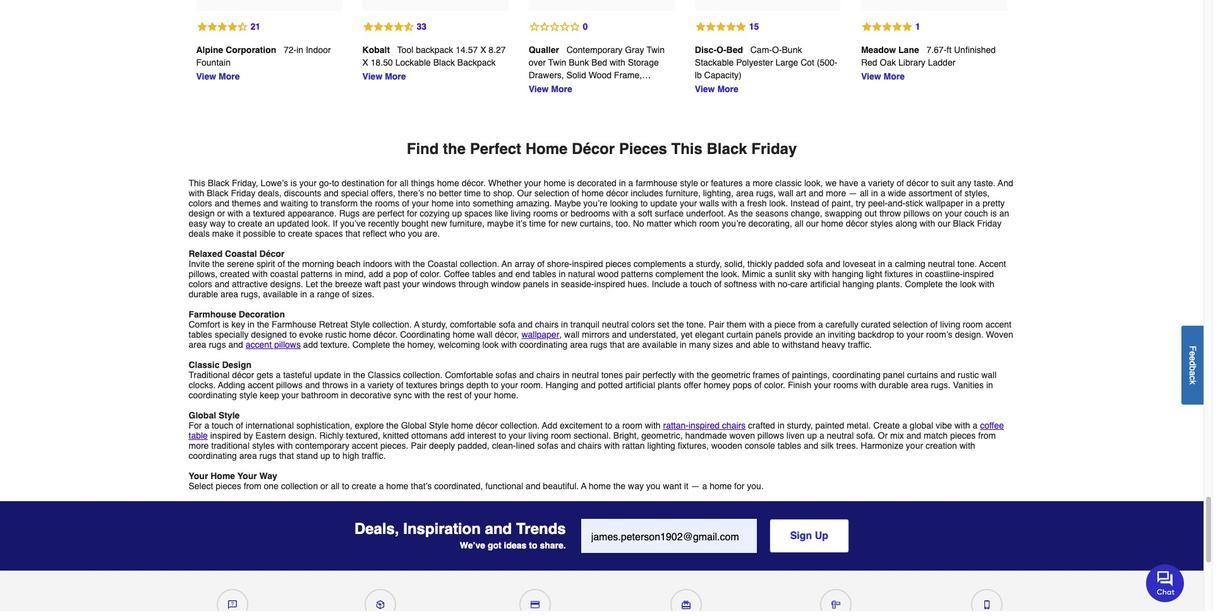 Task type: locate. For each thing, give the bounding box(es) containing it.
2 vertical spatial up
[[321, 451, 330, 461]]

dimensions image
[[832, 601, 841, 610]]

and inside comfort is key in the farmhouse retreat style collection. a sturdy, comfortable sofa and chairs in tranquil neutral colors set the tone. pair them with a piece from a carefully curated selection of living room accent tables specially designed to evoke rustic home décor. coordinating home wall décor,
[[518, 320, 533, 330]]

complete up the classics
[[353, 340, 390, 350]]

0 horizontal spatial pieces
[[216, 481, 241, 492]]

1 horizontal spatial look.
[[721, 269, 740, 279]]

many
[[689, 340, 711, 350]]

1 vertical spatial this
[[189, 178, 205, 188]]

0 horizontal spatial look.
[[312, 218, 330, 229]]

pieces inside 'your home your way select pieces from one collection or all to create a home that's coordinated, functional and beautiful. a home the way you want it — a home for you.'
[[216, 481, 241, 492]]

1 vertical spatial up
[[808, 431, 817, 441]]

decoration
[[239, 309, 285, 320]]

invite
[[189, 259, 210, 269]]

décor down try
[[846, 218, 868, 229]]

1 horizontal spatial wallpaper
[[926, 198, 964, 208]]

traffic. down textured,
[[362, 451, 386, 461]]

1 horizontal spatial selection
[[894, 320, 928, 330]]

0 horizontal spatial you're
[[584, 198, 608, 208]]

1 vertical spatial time
[[530, 218, 546, 229]]

2 horizontal spatial up
[[808, 431, 817, 441]]

richly
[[320, 431, 344, 441]]

all
[[400, 178, 409, 188], [860, 188, 869, 198], [795, 218, 804, 229], [331, 481, 340, 492]]

1 horizontal spatial spaces
[[465, 208, 493, 218]]

1 horizontal spatial add
[[369, 269, 384, 279]]

rugs
[[339, 208, 360, 218]]

rattan
[[623, 441, 645, 451]]

a up 'homey,'
[[414, 320, 420, 330]]

x left 18.50
[[363, 57, 369, 67]]

in right vanities
[[987, 380, 994, 390]]

or up walls
[[701, 178, 709, 188]]

pieces right match
[[951, 431, 976, 441]]

the inside 'your home your way select pieces from one collection or all to create a home that's coordinated, functional and beautiful. a home the way you want it — a home for you.'
[[614, 481, 626, 492]]

add left interest
[[450, 431, 465, 441]]

new right bought
[[431, 218, 448, 229]]

style right retreat
[[351, 320, 370, 330]]

sturdy, inside the relaxed coastal décor invite the serene spirit of the morning beach indoors with the coastal collection.   an array of shore-inspired pieces complements   a sturdy, solid, thickly padded sofa and loveseat in a calming neutral tone. accent pillows, created with coastal patterns in mind, add a pop of color. coffee tables and end tables in natural wood patterns complement the look. mimic a sunlit sky with hanging light fixtures in coastline-inspired colors and attractive designs. let the breeze waft past your windows through window panels in seaside-inspired hues. include a touch of softness with no-care artificial hanging plants. complete the look with durable area rugs, available in a range of sizes.
[[696, 259, 722, 269]]

in left the natural
[[559, 269, 566, 279]]

bunk
[[782, 45, 803, 55], [569, 57, 589, 67]]

21
[[251, 22, 260, 32]]

sign up form
[[581, 519, 850, 554]]

view for cam-o-bunk stackable polyester large cot (500- lb capacity)
[[695, 84, 715, 94]]

better
[[439, 188, 462, 198]]

you left are.
[[408, 229, 422, 239]]

0 horizontal spatial traffic.
[[362, 451, 386, 461]]

view more for tool backpack 14.57 x 8.27 x 18.50 lockable black backpack
[[363, 71, 406, 81]]

time right better
[[464, 188, 481, 198]]

0 horizontal spatial décor.
[[374, 330, 398, 340]]

1 horizontal spatial —
[[849, 188, 858, 198]]

plants.
[[877, 279, 903, 289]]

1 vertical spatial décor.
[[374, 330, 398, 340]]

0 vertical spatial pieces
[[606, 259, 632, 269]]

0 vertical spatial complete
[[906, 279, 943, 289]]

your left room's
[[907, 330, 924, 340]]

our down the assortment
[[938, 218, 951, 229]]

time right it's
[[530, 218, 546, 229]]

1 vertical spatial bed
[[592, 57, 608, 67]]

of down coastline-
[[931, 320, 938, 330]]

furniture, up surface
[[666, 188, 701, 198]]

o- for bed
[[717, 45, 727, 55]]

design. right room's
[[956, 330, 984, 340]]

more for disc-o-bed
[[718, 84, 739, 94]]

2 vertical spatial pieces
[[216, 481, 241, 492]]

view for 7.67-ft unfinished red oak library ladder
[[862, 71, 882, 81]]

design. inside inspired by eastern design. richly textured, knitted ottomans add interest to your living room sectional. bright, geometric, handmade woven pillows liven up a neutral sofa. or mix and match pieces from more traditional styles with contemporary accent pieces. pair deeply padded, clean-lined sofas and chairs with rattan lighting fixtures, wooden console tables and silk trees. harmonize your creation with coordinating area rugs that stand up to high traffic.
[[289, 431, 317, 441]]

pickup image
[[376, 601, 385, 610]]

your right mix on the bottom right of the page
[[907, 441, 924, 451]]

a left wide
[[881, 188, 886, 198]]

from inside inspired by eastern design. richly textured, knitted ottomans add interest to your living room sectional. bright, geometric, handmade woven pillows liven up a neutral sofa. or mix and match pieces from more traditional styles with contemporary accent pieces. pair deeply padded, clean-lined sofas and chairs with rattan lighting fixtures, wooden console tables and silk trees. harmonize your creation with coordinating area rugs that stand up to high traffic.
[[979, 431, 997, 441]]

sturdy, inside comfort is key in the farmhouse retreat style collection. a sturdy, comfortable sofa and chairs in tranquil neutral colors set the tone. pair them with a piece from a carefully curated selection of living room accent tables specially designed to evoke rustic home décor. coordinating home wall décor,
[[422, 320, 448, 330]]

0 horizontal spatial this
[[189, 178, 205, 188]]

and inside 'your home your way select pieces from one collection or all to create a home that's coordinated, functional and beautiful. a home the way you want it — a home for you.'
[[526, 481, 541, 492]]

classic design traditional décor gets a tasteful update in the classics collection. comfortable sofas and chairs in neutral tones pair perfectly with the geometric frames of paintings, coordinating panel curtains and rustic wall clocks. adding accent pillows and throws in a variety of textures brings depth to your room. hanging and potted artificial plants offer homey pops of color. finish your rooms with durable area rugs. vanities in coordinating style keep your bathroom in decorative sync with the rest of your home.
[[189, 360, 997, 401]]

area inside inspired by eastern design. richly textured, knitted ottomans add interest to your living room sectional. bright, geometric, handmade woven pillows liven up a neutral sofa. or mix and match pieces from more traditional styles with contemporary accent pieces. pair deeply padded, clean-lined sofas and chairs with rattan lighting fixtures, wooden console tables and silk trees. harmonize your creation with coordinating area rugs that stand up to high traffic.
[[239, 451, 257, 461]]

2 your from the left
[[238, 471, 257, 481]]

for
[[387, 178, 397, 188], [407, 208, 418, 218], [549, 218, 559, 229], [735, 481, 745, 492]]

1 horizontal spatial twin
[[647, 45, 665, 55]]

to left 'evoke'
[[290, 330, 297, 340]]

0 horizontal spatial it
[[236, 229, 241, 239]]

0 horizontal spatial from
[[244, 481, 262, 492]]

view more button for 72-in indoor fountain
[[196, 70, 240, 83]]

o- inside cam-o-bunk stackable polyester large cot (500- lb capacity)
[[773, 45, 782, 55]]

make
[[212, 229, 234, 239]]

1 vertical spatial you
[[647, 481, 661, 492]]

frame,
[[614, 70, 642, 80]]

up
[[815, 531, 829, 542]]

rooms up recently on the top of page
[[375, 198, 400, 208]]

perfect
[[470, 140, 522, 158]]

1 vertical spatial spaces
[[315, 229, 343, 239]]

are right rugs at the top left of page
[[362, 208, 375, 218]]

are
[[362, 208, 375, 218], [627, 340, 640, 350]]

0 vertical spatial way
[[210, 218, 226, 229]]

0 vertical spatial artificial
[[811, 279, 841, 289]]

global
[[910, 421, 934, 431]]

a inside comfort is key in the farmhouse retreat style collection. a sturdy, comfortable sofa and chairs in tranquil neutral colors set the tone. pair them with a piece from a carefully curated selection of living room accent tables specially designed to evoke rustic home décor. coordinating home wall décor,
[[414, 320, 420, 330]]

1 vertical spatial selection
[[894, 320, 928, 330]]

black down backpack
[[434, 57, 455, 67]]

0 vertical spatial you
[[408, 229, 422, 239]]

0 horizontal spatial available
[[263, 289, 298, 299]]

color. inside classic design traditional décor gets a tasteful update in the classics collection. comfortable sofas and chairs in neutral tones pair perfectly with the geometric frames of paintings, coordinating panel curtains and rustic wall clocks. adding accent pillows and throws in a variety of textures brings depth to your room. hanging and potted artificial plants offer homey pops of color. finish your rooms with durable area rugs. vanities in coordinating style keep your bathroom in decorative sync with the rest of your home.
[[765, 380, 786, 390]]

accent inside inspired by eastern design. richly textured, knitted ottomans add interest to your living room sectional. bright, geometric, handmade woven pillows liven up a neutral sofa. or mix and match pieces from more traditional styles with contemporary accent pieces. pair deeply padded, clean-lined sofas and chairs with rattan lighting fixtures, wooden console tables and silk trees. harmonize your creation with coordinating area rugs that stand up to high traffic.
[[352, 441, 378, 451]]

to left bright,
[[605, 421, 613, 431]]

to down themes
[[228, 218, 235, 229]]

wall inside the this black friday, lowe's is your go-to destination for all things home décor. whether your home is decorated in a farmhouse style or features a more classic look, we have a variety of décor to suit any taste. and with black friday deals, discounts and special offers, there's no better time to shop. our selection of home décor includes furniture, lighting, area rugs, wall art and more — all in a wide assortment of styles, colors and themes and waiting to transform the rooms of your home into something amazing. maybe you're looking to update your walls with a fresh look. instead of paint, try peel-and-stick wallpaper in a pretty design or with a textured appearance. rugs are perfect for cozying up spaces like living rooms or bedrooms with a soft surface underfoot. as the seasons change, swapping out throw pillows on your couch is an easy way to create an updated look. if you've recently bought new furniture, maybe it's time for new curtains, too. no matter which room you're decorating, all our home décor styles along with our black friday deals make it possible to create spaces that reflect who you are.
[[779, 188, 794, 198]]

2 horizontal spatial friday
[[978, 218, 1002, 229]]

durable inside the relaxed coastal décor invite the serene spirit of the morning beach indoors with the coastal collection.   an array of shore-inspired pieces complements   a sturdy, solid, thickly padded sofa and loveseat in a calming neutral tone. accent pillows, created with coastal patterns in mind, add a pop of color. coffee tables and end tables in natural wood patterns complement the look. mimic a sunlit sky with hanging light fixtures in coastline-inspired colors and attractive designs. let the breeze waft past your windows through window panels in seaside-inspired hues. include a touch of softness with no-care artificial hanging plants. complete the look with durable area rugs, available in a range of sizes.
[[189, 289, 218, 299]]

collection.
[[460, 259, 500, 269], [373, 320, 412, 330], [403, 370, 443, 380], [501, 421, 540, 431]]

paintings,
[[793, 370, 830, 380]]

design down wood
[[576, 83, 604, 93]]

home right retreat
[[349, 330, 371, 340]]

backdrop
[[858, 330, 895, 340]]

1 horizontal spatial pieces
[[606, 259, 632, 269]]

1 vertical spatial artificial
[[626, 380, 656, 390]]

2 horizontal spatial pieces
[[951, 431, 976, 441]]

design
[[189, 208, 215, 218]]

in right the key
[[248, 320, 255, 330]]

1 horizontal spatial durable
[[879, 380, 909, 390]]

artificial
[[811, 279, 841, 289], [626, 380, 656, 390]]

coastal up windows
[[428, 259, 458, 269]]

view more down fountain
[[196, 71, 240, 81]]

area left rugs.
[[911, 380, 929, 390]]

are inside the this black friday, lowe's is your go-to destination for all things home décor. whether your home is decorated in a farmhouse style or features a more classic look, we have a variety of décor to suit any taste. and with black friday deals, discounts and special offers, there's no better time to shop. our selection of home décor includes furniture, lighting, area rugs, wall art and more — all in a wide assortment of styles, colors and themes and waiting to transform the rooms of your home into something amazing. maybe you're looking to update your walls with a fresh look. instead of paint, try peel-and-stick wallpaper in a pretty design or with a textured appearance. rugs are perfect for cozying up spaces like living rooms or bedrooms with a soft surface underfoot. as the seasons change, swapping out throw pillows on your couch is an easy way to create an updated look. if you've recently bought new furniture, maybe it's time for new curtains, too. no matter which room you're decorating, all our home décor styles along with our black friday deals make it possible to create spaces that reflect who you are.
[[362, 208, 375, 218]]

collection. inside the relaxed coastal décor invite the serene spirit of the morning beach indoors with the coastal collection.   an array of shore-inspired pieces complements   a sturdy, solid, thickly padded sofa and loveseat in a calming neutral tone. accent pillows, created with coastal patterns in mind, add a pop of color. coffee tables and end tables in natural wood patterns complement the look. mimic a sunlit sky with hanging light fixtures in coastline-inspired colors and attractive designs. let the breeze waft past your windows through window panels in seaside-inspired hues. include a touch of softness with no-care artificial hanging plants. complete the look with durable area rugs, available in a range of sizes.
[[460, 259, 500, 269]]

wallpaper
[[926, 198, 964, 208], [522, 330, 560, 340]]

brings
[[440, 380, 464, 390]]

friday
[[752, 140, 797, 158], [231, 188, 256, 198], [978, 218, 1002, 229]]

farmhouse inside comfort is key in the farmhouse retreat style collection. a sturdy, comfortable sofa and chairs in tranquil neutral colors set the tone. pair them with a piece from a carefully curated selection of living room accent tables specially designed to evoke rustic home décor. coordinating home wall décor,
[[272, 320, 317, 330]]

view more button down capacity)
[[695, 83, 739, 95]]

by
[[244, 431, 253, 441]]

0 vertical spatial are
[[362, 208, 375, 218]]

view down 18.50
[[363, 71, 383, 81]]

1 vertical spatial you're
[[722, 218, 746, 229]]

view more button down fountain
[[196, 70, 240, 83]]

rustic inside comfort is key in the farmhouse retreat style collection. a sturdy, comfortable sofa and chairs in tranquil neutral colors set the tone. pair them with a piece from a carefully curated selection of living room accent tables specially designed to evoke rustic home décor. coordinating home wall décor,
[[325, 330, 347, 340]]

room left woven
[[963, 320, 984, 330]]

the down rattan
[[614, 481, 626, 492]]

1 horizontal spatial available
[[643, 340, 678, 350]]

1 vertical spatial pair
[[411, 441, 427, 451]]

of up bedrooms
[[572, 188, 580, 198]]

way inside the this black friday, lowe's is your go-to destination for all things home décor. whether your home is decorated in a farmhouse style or features a more classic look, we have a variety of décor to suit any taste. and with black friday deals, discounts and special offers, there's no better time to shop. our selection of home décor includes furniture, lighting, area rugs, wall art and more — all in a wide assortment of styles, colors and themes and waiting to transform the rooms of your home into something amazing. maybe you're looking to update your walls with a fresh look. instead of paint, try peel-and-stick wallpaper in a pretty design or with a textured appearance. rugs are perfect for cozying up spaces like living rooms or bedrooms with a soft surface underfoot. as the seasons change, swapping out throw pillows on your couch is an easy way to create an updated look. if you've recently bought new furniture, maybe it's time for new curtains, too. no matter which room you're decorating, all our home décor styles along with our black friday deals make it possible to create spaces that reflect who you are.
[[210, 218, 226, 229]]

artificial inside classic design traditional décor gets a tasteful update in the classics collection. comfortable sofas and chairs in neutral tones pair perfectly with the geometric frames of paintings, coordinating panel curtains and rustic wall clocks. adding accent pillows and throws in a variety of textures brings depth to your room. hanging and potted artificial plants offer homey pops of color. finish your rooms with durable area rugs. vanities in coordinating style keep your bathroom in decorative sync with the rest of your home.
[[626, 380, 656, 390]]

sturdy, for array
[[696, 259, 722, 269]]

2 horizontal spatial an
[[1000, 208, 1010, 218]]

walls
[[700, 198, 720, 208]]

1 vertical spatial friday
[[231, 188, 256, 198]]

living inside inspired by eastern design. richly textured, knitted ottomans add interest to your living room sectional. bright, geometric, handmade woven pillows liven up a neutral sofa. or mix and match pieces from more traditional styles with contemporary accent pieces. pair deeply padded, clean-lined sofas and chairs with rattan lighting fixtures, wooden console tables and silk trees. harmonize your creation with coordinating area rugs that stand up to high traffic.
[[529, 431, 549, 441]]

cozying
[[420, 208, 450, 218]]

geometric,
[[642, 431, 683, 441]]

more
[[219, 71, 240, 81], [385, 71, 406, 81], [884, 71, 905, 81], [551, 84, 573, 94], [718, 84, 739, 94]]

view more button for cam-o-bunk stackable polyester large cot (500- lb capacity)
[[695, 83, 739, 95]]

1 horizontal spatial look
[[961, 279, 977, 289]]

touch right include
[[691, 279, 712, 289]]

coordinating down the table
[[189, 451, 237, 461]]

rugs inside , wall mirrors and understated, yet elegant curtain panels provide an inviting backdrop to your room's design. woven area rugs and
[[209, 340, 226, 350]]

beach
[[337, 259, 361, 269]]

more for meadow lane
[[884, 71, 905, 81]]

contemporary
[[295, 441, 350, 451]]

inviting
[[828, 330, 856, 340]]

1 horizontal spatial rustic
[[958, 370, 980, 380]]

for inside 'your home your way select pieces from one collection or all to create a home that's coordinated, functional and beautiful. a home the way you want it — a home for you.'
[[735, 481, 745, 492]]

styles down peel-
[[871, 218, 894, 229]]

2 horizontal spatial rooms
[[834, 380, 859, 390]]

wide
[[888, 188, 907, 198]]

traffic. inside inspired by eastern design. richly textured, knitted ottomans add interest to your living room sectional. bright, geometric, handmade woven pillows liven up a neutral sofa. or mix and match pieces from more traditional styles with contemporary accent pieces. pair deeply padded, clean-lined sofas and chairs with rattan lighting fixtures, wooden console tables and silk trees. harmonize your creation with coordinating area rugs that stand up to high traffic.
[[362, 451, 386, 461]]

sofa inside comfort is key in the farmhouse retreat style collection. a sturdy, comfortable sofa and chairs in tranquil neutral colors set the tone. pair them with a piece from a carefully curated selection of living room accent tables specially designed to evoke rustic home décor. coordinating home wall décor,
[[499, 320, 516, 330]]

1 patterns from the left
[[301, 269, 333, 279]]

accent inside comfort is key in the farmhouse retreat style collection. a sturdy, comfortable sofa and chairs in tranquil neutral colors set the tone. pair them with a piece from a carefully curated selection of living room accent tables specially designed to evoke rustic home décor. coordinating home wall décor,
[[986, 320, 1012, 330]]

rugs inside inspired by eastern design. richly textured, knitted ottomans add interest to your living room sectional. bright, geometric, handmade woven pillows liven up a neutral sofa. or mix and match pieces from more traditional styles with contemporary accent pieces. pair deeply padded, clean-lined sofas and chairs with rattan lighting fixtures, wooden console tables and silk trees. harmonize your creation with coordinating area rugs that stand up to high traffic.
[[260, 451, 277, 461]]

look. left the if
[[312, 218, 330, 229]]

area down 'by'
[[239, 451, 257, 461]]

this inside the this black friday, lowe's is your go-to destination for all things home décor. whether your home is decorated in a farmhouse style or features a more classic look, we have a variety of décor to suit any taste. and with black friday deals, discounts and special offers, there's no better time to shop. our selection of home décor includes furniture, lighting, area rugs, wall art and more — all in a wide assortment of styles, colors and themes and waiting to transform the rooms of your home into something amazing. maybe you're looking to update your walls with a fresh look. instead of paint, try peel-and-stick wallpaper in a pretty design or with a textured appearance. rugs are perfect for cozying up spaces like living rooms or bedrooms with a soft surface underfoot. as the seasons change, swapping out throw pillows on your couch is an easy way to create an updated look. if you've recently bought new furniture, maybe it's time for new curtains, too. no matter which room you're decorating, all our home décor styles along with our black friday deals make it possible to create spaces that reflect who you are.
[[189, 178, 205, 188]]

view
[[196, 71, 216, 81], [363, 71, 383, 81], [862, 71, 882, 81], [529, 84, 549, 94], [695, 84, 715, 94]]

1 horizontal spatial tone.
[[958, 259, 978, 269]]

with down accent
[[979, 279, 995, 289]]

home
[[526, 140, 568, 158], [211, 471, 235, 481]]

0 horizontal spatial rugs,
[[241, 289, 261, 299]]

and inside deals, inspiration and trends we've got ideas to share.
[[485, 521, 512, 538]]

1 horizontal spatial more
[[753, 178, 773, 188]]

e up d on the bottom of the page
[[1189, 351, 1199, 356]]

matter
[[647, 218, 672, 229]]

0 vertical spatial durable
[[189, 289, 218, 299]]

0 horizontal spatial furniture,
[[450, 218, 485, 229]]

this black friday, lowe's is your go-to destination for all things home décor. whether your home is decorated in a farmhouse style or features a more classic look, we have a variety of décor to suit any taste. and with black friday deals, discounts and special offers, there's no better time to shop. our selection of home décor includes furniture, lighting, area rugs, wall art and more — all in a wide assortment of styles, colors and themes and waiting to transform the rooms of your home into something amazing. maybe you're looking to update your walls with a fresh look. instead of paint, try peel-and-stick wallpaper in a pretty design or with a textured appearance. rugs are perfect for cozying up spaces like living rooms or bedrooms with a soft surface underfoot. as the seasons change, swapping out throw pillows on your couch is an easy way to create an updated look. if you've recently bought new furniture, maybe it's time for new curtains, too. no matter which room you're decorating, all our home décor styles along with our black friday deals make it possible to create spaces that reflect who you are.
[[189, 178, 1014, 239]]

décor. inside comfort is key in the farmhouse retreat style collection. a sturdy, comfortable sofa and chairs in tranquil neutral colors set the tone. pair them with a piece from a carefully curated selection of living room accent tables specially designed to evoke rustic home décor. coordinating home wall décor,
[[374, 330, 398, 340]]

selection right our
[[535, 188, 570, 198]]

area right ,
[[570, 340, 588, 350]]

1 horizontal spatial color.
[[765, 380, 786, 390]]

beautiful.
[[543, 481, 579, 492]]

view more for cam-o-bunk stackable polyester large cot (500- lb capacity)
[[695, 84, 739, 94]]

2 o- from the left
[[773, 45, 782, 55]]

rooms inside classic design traditional décor gets a tasteful update in the classics collection. comfortable sofas and chairs in neutral tones pair perfectly with the geometric frames of paintings, coordinating panel curtains and rustic wall clocks. adding accent pillows and throws in a variety of textures brings depth to your room. hanging and potted artificial plants offer homey pops of color. finish your rooms with durable area rugs. vanities in coordinating style keep your bathroom in decorative sync with the rest of your home.
[[834, 380, 859, 390]]

mobile image
[[983, 601, 992, 610]]

friday down pretty
[[978, 218, 1002, 229]]

area inside , wall mirrors and understated, yet elegant curtain panels provide an inviting backdrop to your room's design. woven area rugs and
[[189, 340, 206, 350]]

rugs
[[209, 340, 226, 350], [591, 340, 608, 350], [260, 451, 277, 461]]

view more for contemporary gray twin over twin bunk bed with storage drawers, solid wood frame, convertible design
[[529, 84, 573, 94]]

wallpaper inside the this black friday, lowe's is your go-to destination for all things home décor. whether your home is decorated in a farmhouse style or features a more classic look, we have a variety of décor to suit any taste. and with black friday deals, discounts and special offers, there's no better time to shop. our selection of home décor includes furniture, lighting, area rugs, wall art and more — all in a wide assortment of styles, colors and themes and waiting to transform the rooms of your home into something amazing. maybe you're looking to update your walls with a fresh look. instead of paint, try peel-and-stick wallpaper in a pretty design or with a textured appearance. rugs are perfect for cozying up spaces like living rooms or bedrooms with a soft surface underfoot. as the seasons change, swapping out throw pillows on your couch is an easy way to create an updated look. if you've recently bought new furniture, maybe it's time for new curtains, too. no matter which room you're decorating, all our home décor styles along with our black friday deals make it possible to create spaces that reflect who you are.
[[926, 198, 964, 208]]

0 horizontal spatial home
[[211, 471, 235, 481]]

a right sectional.
[[615, 421, 620, 431]]

updated
[[277, 218, 309, 229]]

0 horizontal spatial sturdy,
[[422, 320, 448, 330]]

1 vertical spatial styles
[[252, 441, 275, 451]]

décor. inside the this black friday, lowe's is your go-to destination for all things home décor. whether your home is decorated in a farmhouse style or features a more classic look, we have a variety of décor to suit any taste. and with black friday deals, discounts and special offers, there's no better time to shop. our selection of home décor includes furniture, lighting, area rugs, wall art and more — all in a wide assortment of styles, colors and themes and waiting to transform the rooms of your home into something amazing. maybe you're looking to update your walls with a fresh look. instead of paint, try peel-and-stick wallpaper in a pretty design or with a textured appearance. rugs are perfect for cozying up spaces like living rooms or bedrooms with a soft surface underfoot. as the seasons change, swapping out throw pillows on your couch is an easy way to create an updated look. if you've recently bought new furniture, maybe it's time for new curtains, too. no matter which room you're decorating, all our home décor styles along with our black friday deals make it possible to create spaces that reflect who you are.
[[462, 178, 486, 188]]

more for alpine corporation
[[219, 71, 240, 81]]

1 horizontal spatial furniture,
[[666, 188, 701, 198]]

customer care image
[[228, 601, 237, 610]]

textures
[[406, 380, 438, 390]]

chairs inside classic design traditional décor gets a tasteful update in the classics collection. comfortable sofas and chairs in neutral tones pair perfectly with the geometric frames of paintings, coordinating panel curtains and rustic wall clocks. adding accent pillows and throws in a variety of textures brings depth to your room. hanging and potted artificial plants offer homey pops of color. finish your rooms with durable area rugs. vanities in coordinating style keep your bathroom in decorative sync with the rest of your home.
[[537, 370, 560, 380]]

e
[[1189, 351, 1199, 356], [1189, 356, 1199, 361]]

with left rattan
[[604, 441, 620, 451]]

as
[[729, 208, 739, 218]]

deals
[[189, 229, 210, 239]]

variety inside classic design traditional décor gets a tasteful update in the classics collection. comfortable sofas and chairs in neutral tones pair perfectly with the geometric frames of paintings, coordinating panel curtains and rustic wall clocks. adding accent pillows and throws in a variety of textures brings depth to your room. hanging and potted artificial plants offer homey pops of color. finish your rooms with durable area rugs. vanities in coordinating style keep your bathroom in decorative sync with the rest of your home.
[[368, 380, 394, 390]]

1 vertical spatial sturdy,
[[422, 320, 448, 330]]

décor. up into
[[462, 178, 486, 188]]

with left stand
[[277, 441, 293, 451]]

patterns right wood
[[622, 269, 654, 279]]

room inside the this black friday, lowe's is your go-to destination for all things home décor. whether your home is decorated in a farmhouse style or features a more classic look, we have a variety of décor to suit any taste. and with black friday deals, discounts and special offers, there's no better time to shop. our selection of home décor includes furniture, lighting, area rugs, wall art and more — all in a wide assortment of styles, colors and themes and waiting to transform the rooms of your home into something amazing. maybe you're looking to update your walls with a fresh look. instead of paint, try peel-and-stick wallpaper in a pretty design or with a textured appearance. rugs are perfect for cozying up spaces like living rooms or bedrooms with a soft surface underfoot. as the seasons change, swapping out throw pillows on your couch is an easy way to create an updated look. if you've recently bought new furniture, maybe it's time for new curtains, too. no matter which room you're decorating, all our home décor styles along with our black friday deals make it possible to create spaces that reflect who you are.
[[700, 218, 720, 229]]

variety inside the this black friday, lowe's is your go-to destination for all things home décor. whether your home is decorated in a farmhouse style or features a more classic look, we have a variety of décor to suit any taste. and with black friday deals, discounts and special offers, there's no better time to shop. our selection of home décor includes furniture, lighting, area rugs, wall art and more — all in a wide assortment of styles, colors and themes and waiting to transform the rooms of your home into something amazing. maybe you're looking to update your walls with a fresh look. instead of paint, try peel-and-stick wallpaper in a pretty design or with a textured appearance. rugs are perfect for cozying up spaces like living rooms or bedrooms with a soft surface underfoot. as the seasons change, swapping out throw pillows on your couch is an easy way to create an updated look. if you've recently bought new furniture, maybe it's time for new curtains, too. no matter which room you're decorating, all our home décor styles along with our black friday deals make it possible to create spaces that reflect who you are.
[[869, 178, 895, 188]]

1 horizontal spatial panels
[[756, 330, 782, 340]]

serene
[[227, 259, 254, 269]]

yet
[[681, 330, 693, 340]]

swapping
[[825, 208, 863, 218]]

sunlit
[[776, 269, 796, 279]]

0 horizontal spatial bunk
[[569, 57, 589, 67]]

1 vertical spatial available
[[643, 340, 678, 350]]

0 horizontal spatial décor
[[260, 249, 285, 259]]

sturdy, left painted in the right of the page
[[787, 421, 813, 431]]

look. left mimic
[[721, 269, 740, 279]]

wall inside , wall mirrors and understated, yet elegant curtain panels provide an inviting backdrop to your room's design. woven area rugs and
[[565, 330, 580, 340]]

relaxed coastal décor invite the serene spirit of the morning beach indoors with the coastal collection.   an array of shore-inspired pieces complements   a sturdy, solid, thickly padded sofa and loveseat in a calming neutral tone. accent pillows, created with coastal patterns in mind, add a pop of color. coffee tables and end tables in natural wood patterns complement the look. mimic a sunlit sky with hanging light fixtures in coastline-inspired colors and attractive designs. let the breeze waft past your windows through window panels in seaside-inspired hues. include a touch of softness with no-care artificial hanging plants. complete the look with durable area rugs, available in a range of sizes.
[[189, 249, 1007, 299]]

1 vertical spatial from
[[979, 431, 997, 441]]

harmonize
[[861, 441, 904, 451]]

1 horizontal spatial our
[[938, 218, 951, 229]]

1 horizontal spatial bunk
[[782, 45, 803, 55]]

black up "features"
[[707, 140, 748, 158]]

farmhouse
[[189, 309, 236, 320], [272, 320, 317, 330]]

all left the things
[[400, 178, 409, 188]]

view more down oak
[[862, 71, 905, 81]]

pieces inside inspired by eastern design. richly textured, knitted ottomans add interest to your living room sectional. bright, geometric, handmade woven pillows liven up a neutral sofa. or mix and match pieces from more traditional styles with contemporary accent pieces. pair deeply padded, clean-lined sofas and chairs with rattan lighting fixtures, wooden console tables and silk trees. harmonize your creation with coordinating area rugs that stand up to high traffic.
[[951, 431, 976, 441]]

tables right end
[[533, 269, 557, 279]]

spaces down appearance.
[[315, 229, 343, 239]]

1 vertical spatial complete
[[353, 340, 390, 350]]

style inside the this black friday, lowe's is your go-to destination for all things home décor. whether your home is decorated in a farmhouse style or features a more classic look, we have a variety of décor to suit any taste. and with black friday deals, discounts and special offers, there's no better time to shop. our selection of home décor includes furniture, lighting, area rugs, wall art and more — all in a wide assortment of styles, colors and themes and waiting to transform the rooms of your home into something amazing. maybe you're looking to update your walls with a fresh look. instead of paint, try peel-and-stick wallpaper in a pretty design or with a textured appearance. rugs are perfect for cozying up spaces like living rooms or bedrooms with a soft surface underfoot. as the seasons change, swapping out throw pillows on your couch is an easy way to create an updated look. if you've recently bought new furniture, maybe it's time for new curtains, too. no matter which room you're decorating, all our home décor styles along with our black friday deals make it possible to create spaces that reflect who you are.
[[680, 178, 699, 188]]

that's
[[411, 481, 432, 492]]

indoor
[[306, 45, 331, 55]]

all inside 'your home your way select pieces from one collection or all to create a home that's coordinated, functional and beautiful. a home the way you want it — a home for you.'
[[331, 481, 340, 492]]

with left no
[[613, 208, 629, 218]]

tables right "console"
[[778, 441, 802, 451]]

retreat
[[319, 320, 348, 330]]

sofas
[[496, 370, 517, 380], [538, 441, 559, 451]]

view for 72-in indoor fountain
[[196, 71, 216, 81]]

a inside button
[[1189, 371, 1199, 376]]

up down better
[[452, 208, 462, 218]]

2 vertical spatial add
[[450, 431, 465, 441]]

is left the key
[[223, 320, 229, 330]]

2 e from the top
[[1189, 356, 1199, 361]]

1 horizontal spatial style
[[351, 320, 370, 330]]

1 horizontal spatial farmhouse
[[272, 320, 317, 330]]

painted
[[816, 421, 845, 431]]

is inside comfort is key in the farmhouse retreat style collection. a sturdy, comfortable sofa and chairs in tranquil neutral colors set the tone. pair them with a piece from a carefully curated selection of living room accent tables specially designed to evoke rustic home décor. coordinating home wall décor,
[[223, 320, 229, 330]]

0 horizontal spatial variety
[[368, 380, 394, 390]]

0 horizontal spatial design.
[[289, 431, 317, 441]]

sofas inside classic design traditional décor gets a tasteful update in the classics collection. comfortable sofas and chairs in neutral tones pair perfectly with the geometric frames of paintings, coordinating panel curtains and rustic wall clocks. adding accent pillows and throws in a variety of textures brings depth to your room. hanging and potted artificial plants offer homey pops of color. finish your rooms with durable area rugs. vanities in coordinating style keep your bathroom in decorative sync with the rest of your home.
[[496, 370, 517, 380]]

1 horizontal spatial styles
[[871, 218, 894, 229]]

up inside the this black friday, lowe's is your go-to destination for all things home décor. whether your home is decorated in a farmhouse style or features a more classic look, we have a variety of décor to suit any taste. and with black friday deals, discounts and special offers, there's no better time to shop. our selection of home décor includes furniture, lighting, area rugs, wall art and more — all in a wide assortment of styles, colors and themes and waiting to transform the rooms of your home into something amazing. maybe you're looking to update your walls with a fresh look. instead of paint, try peel-and-stick wallpaper in a pretty design or with a textured appearance. rugs are perfect for cozying up spaces like living rooms or bedrooms with a soft surface underfoot. as the seasons change, swapping out throw pillows on your couch is an easy way to create an updated look. if you've recently bought new furniture, maybe it's time for new curtains, too. no matter which room you're decorating, all our home décor styles along with our black friday deals make it possible to create spaces that reflect who you are.
[[452, 208, 462, 218]]

view more button for tool backpack 14.57 x 8.27 x 18.50 lockable black backpack
[[363, 70, 406, 83]]

to
[[332, 178, 339, 188], [932, 178, 939, 188], [484, 188, 491, 198], [311, 198, 318, 208], [641, 198, 648, 208], [228, 218, 235, 229], [278, 229, 286, 239], [290, 330, 297, 340], [897, 330, 905, 340], [773, 340, 780, 350], [491, 380, 499, 390], [605, 421, 613, 431], [499, 431, 507, 441], [333, 451, 340, 461], [342, 481, 350, 492], [529, 541, 538, 551]]

high
[[343, 451, 359, 461]]

0 horizontal spatial pair
[[411, 441, 427, 451]]

up right liven
[[808, 431, 817, 441]]

thickly
[[748, 259, 773, 269]]

0 horizontal spatial a
[[414, 320, 420, 330]]

0 vertical spatial rugs,
[[757, 188, 776, 198]]

on
[[933, 208, 943, 218]]

1 vertical spatial way
[[628, 481, 644, 492]]

living
[[511, 208, 531, 218], [941, 320, 961, 330], [529, 431, 549, 441]]

living right clean-
[[529, 431, 549, 441]]

touch up traditional
[[212, 421, 233, 431]]

for down there's
[[407, 208, 418, 218]]

collection. inside comfort is key in the farmhouse retreat style collection. a sturdy, comfortable sofa and chairs in tranquil neutral colors set the tone. pair them with a piece from a carefully curated selection of living room accent tables specially designed to evoke rustic home décor. coordinating home wall décor,
[[373, 320, 412, 330]]

with right them
[[749, 320, 765, 330]]

potted
[[599, 380, 623, 390]]

to right 'waiting'
[[311, 198, 318, 208]]

coastal
[[225, 249, 257, 259], [428, 259, 458, 269]]

couch
[[965, 208, 989, 218]]

0 horizontal spatial rugs
[[209, 340, 226, 350]]

curtains
[[908, 370, 939, 380]]

0 horizontal spatial tone.
[[687, 320, 707, 330]]

1 vertical spatial sofas
[[538, 441, 559, 451]]

create inside 'your home your way select pieces from one collection or all to create a home that's coordinated, functional and beautiful. a home the way you want it — a home for you.'
[[352, 481, 377, 492]]

all right collection
[[331, 481, 340, 492]]

it inside 'your home your way select pieces from one collection or all to create a home that's coordinated, functional and beautiful. a home the way you want it — a home for you.'
[[685, 481, 689, 492]]

wall left décor,
[[478, 330, 493, 340]]

0 horizontal spatial sofas
[[496, 370, 517, 380]]

tables inside inspired by eastern design. richly textured, knitted ottomans add interest to your living room sectional. bright, geometric, handmade woven pillows liven up a neutral sofa. or mix and match pieces from more traditional styles with contemporary accent pieces. pair deeply padded, clean-lined sofas and chairs with rattan lighting fixtures, wooden console tables and silk trees. harmonize your creation with coordinating area rugs that stand up to high traffic.
[[778, 441, 802, 451]]

0 horizontal spatial are
[[362, 208, 375, 218]]

window
[[491, 279, 521, 289]]

1 our from the left
[[806, 218, 819, 229]]

withstand
[[782, 340, 820, 350]]

hanging
[[833, 269, 864, 279], [843, 279, 875, 289]]

transform
[[321, 198, 358, 208]]

of left sizes.
[[342, 289, 350, 299]]

1 vertical spatial twin
[[549, 57, 567, 67]]

keep
[[260, 390, 279, 401]]

more down oak
[[884, 71, 905, 81]]

farmhouse
[[636, 178, 678, 188]]

more down fountain
[[219, 71, 240, 81]]

2 vertical spatial friday
[[978, 218, 1002, 229]]

0 vertical spatial furniture,
[[666, 188, 701, 198]]

tone.
[[958, 259, 978, 269], [687, 320, 707, 330]]

pillows up tasteful
[[274, 340, 301, 350]]

room left sectional.
[[551, 431, 571, 441]]

more down "solid"
[[551, 84, 573, 94]]

inspiration
[[404, 521, 481, 538]]

soft
[[638, 208, 653, 218]]

a inside inspired by eastern design. richly textured, knitted ottomans add interest to your living room sectional. bright, geometric, handmade woven pillows liven up a neutral sofa. or mix and match pieces from more traditional styles with contemporary accent pieces. pair deeply padded, clean-lined sofas and chairs with rattan lighting fixtures, wooden console tables and silk trees. harmonize your creation with coordinating area rugs that stand up to high traffic.
[[820, 431, 825, 441]]

décor left includes
[[607, 188, 629, 198]]

to inside 'your home your way select pieces from one collection or all to create a home that's coordinated, functional and beautiful. a home the way you want it — a home for you.'
[[342, 481, 350, 492]]

add right mind,
[[369, 269, 384, 279]]

1 e from the top
[[1189, 351, 1199, 356]]

classics
[[368, 370, 401, 380]]

underfoot.
[[687, 208, 726, 218]]

that
[[346, 229, 360, 239], [610, 340, 625, 350], [279, 451, 294, 461]]

fixtures,
[[678, 441, 709, 451]]

0 vertical spatial touch
[[691, 279, 712, 289]]

look.
[[770, 198, 788, 208], [312, 218, 330, 229], [721, 269, 740, 279]]

design. inside , wall mirrors and understated, yet elegant curtain panels provide an inviting backdrop to your room's design. woven area rugs and
[[956, 330, 984, 340]]

storage
[[628, 57, 659, 67]]

for a touch of international sophistication, explore the global style home décor collection. add excitement to a room with rattan-inspired chairs crafted in sturdy, painted metal. create a global vibe with a
[[189, 421, 981, 431]]

more down capacity)
[[718, 84, 739, 94]]

tone. inside the relaxed coastal décor invite the serene spirit of the morning beach indoors with the coastal collection.   an array of shore-inspired pieces complements   a sturdy, solid, thickly padded sofa and loveseat in a calming neutral tone. accent pillows, created with coastal patterns in mind, add a pop of color. coffee tables and end tables in natural wood patterns complement the look. mimic a sunlit sky with hanging light fixtures in coastline-inspired colors and attractive designs. let the breeze waft past your windows through window panels in seaside-inspired hues. include a touch of softness with no-care artificial hanging plants. complete the look with durable area rugs, available in a range of sizes.
[[958, 259, 978, 269]]

1 vertical spatial update
[[314, 370, 341, 380]]

area
[[736, 188, 754, 198], [221, 289, 238, 299], [189, 340, 206, 350], [570, 340, 588, 350], [911, 380, 929, 390], [239, 451, 257, 461]]

collection. inside classic design traditional décor gets a tasteful update in the classics collection. comfortable sofas and chairs in neutral tones pair perfectly with the geometric frames of paintings, coordinating panel curtains and rustic wall clocks. adding accent pillows and throws in a variety of textures brings depth to your room. hanging and potted artificial plants offer homey pops of color. finish your rooms with durable area rugs. vanities in coordinating style keep your bathroom in decorative sync with the rest of your home.
[[403, 370, 443, 380]]

amazing.
[[516, 198, 552, 208]]

decorated
[[578, 178, 617, 188]]

1 vertical spatial that
[[610, 340, 625, 350]]

1 horizontal spatial friday
[[752, 140, 797, 158]]

a right the gets
[[276, 370, 281, 380]]

curated
[[862, 320, 891, 330]]

in inside 72-in indoor fountain
[[297, 45, 304, 55]]

paint,
[[832, 198, 854, 208]]

living inside the this black friday, lowe's is your go-to destination for all things home décor. whether your home is decorated in a farmhouse style or features a more classic look, we have a variety of décor to suit any taste. and with black friday deals, discounts and special offers, there's no better time to shop. our selection of home décor includes furniture, lighting, area rugs, wall art and more — all in a wide assortment of styles, colors and themes and waiting to transform the rooms of your home into something amazing. maybe you're looking to update your walls with a fresh look. instead of paint, try peel-and-stick wallpaper in a pretty design or with a textured appearance. rugs are perfect for cozying up spaces like living rooms or bedrooms with a soft surface underfoot. as the seasons change, swapping out throw pillows on your couch is an easy way to create an updated look. if you've recently bought new furniture, maybe it's time for new curtains, too. no matter which room you're decorating, all our home décor styles along with our black friday deals make it possible to create spaces that reflect who you are.
[[511, 208, 531, 218]]

décor up padded,
[[476, 421, 498, 431]]

2 new from the left
[[561, 218, 578, 229]]

décor inside the relaxed coastal décor invite the serene spirit of the morning beach indoors with the coastal collection.   an array of shore-inspired pieces complements   a sturdy, solid, thickly padded sofa and loveseat in a calming neutral tone. accent pillows, created with coastal patterns in mind, add a pop of color. coffee tables and end tables in natural wood patterns complement the look. mimic a sunlit sky with hanging light fixtures in coastline-inspired colors and attractive designs. let the breeze waft past your windows through window panels in seaside-inspired hues. include a touch of softness with no-care artificial hanging plants. complete the look with durable area rugs, available in a range of sizes.
[[260, 249, 285, 259]]

1 horizontal spatial you're
[[722, 218, 746, 229]]

colors inside comfort is key in the farmhouse retreat style collection. a sturdy, comfortable sofa and chairs in tranquil neutral colors set the tone. pair them with a piece from a carefully curated selection of living room accent tables specially designed to evoke rustic home décor. coordinating home wall décor,
[[632, 320, 655, 330]]

0 vertical spatial variety
[[869, 178, 895, 188]]

global up pieces.
[[401, 421, 427, 431]]

twin up storage
[[647, 45, 665, 55]]

mirrors
[[582, 330, 610, 340]]

sofa inside the relaxed coastal décor invite the serene spirit of the morning beach indoors with the coastal collection.   an array of shore-inspired pieces complements   a sturdy, solid, thickly padded sofa and loveseat in a calming neutral tone. accent pillows, created with coastal patterns in mind, add a pop of color. coffee tables and end tables in natural wood patterns complement the look. mimic a sunlit sky with hanging light fixtures in coastline-inspired colors and attractive designs. let the breeze waft past your windows through window panels in seaside-inspired hues. include a touch of softness with no-care artificial hanging plants. complete the look with durable area rugs, available in a range of sizes.
[[807, 259, 824, 269]]

or inside 'your home your way select pieces from one collection or all to create a home that's coordinated, functional and beautiful. a home the way you want it — a home for you.'
[[321, 481, 328, 492]]

pillows inside inspired by eastern design. richly textured, knitted ottomans add interest to your living room sectional. bright, geometric, handmade woven pillows liven up a neutral sofa. or mix and match pieces from more traditional styles with contemporary accent pieces. pair deeply padded, clean-lined sofas and chairs with rattan lighting fixtures, wooden console tables and silk trees. harmonize your creation with coordinating area rugs that stand up to high traffic.
[[758, 431, 785, 441]]

1 o- from the left
[[717, 45, 727, 55]]

1 horizontal spatial touch
[[691, 279, 712, 289]]

2 horizontal spatial look.
[[770, 198, 788, 208]]

1 vertical spatial panels
[[756, 330, 782, 340]]

sturdy, up 'homey,'
[[422, 320, 448, 330]]

to inside classic design traditional décor gets a tasteful update in the classics collection. comfortable sofas and chairs in neutral tones pair perfectly with the geometric frames of paintings, coordinating panel curtains and rustic wall clocks. adding accent pillows and throws in a variety of textures brings depth to your room. hanging and potted artificial plants offer homey pops of color. finish your rooms with durable area rugs. vanities in coordinating style keep your bathroom in decorative sync with the rest of your home.
[[491, 380, 499, 390]]



Task type: describe. For each thing, give the bounding box(es) containing it.
cot
[[801, 57, 815, 67]]

accent pillows link
[[246, 340, 301, 350]]

in up decorative
[[344, 370, 351, 380]]

inspired left hues.
[[595, 279, 626, 289]]

with inside the contemporary gray twin over twin bunk bed with storage drawers, solid wood frame, convertible design
[[610, 57, 626, 67]]

styles inside the this black friday, lowe's is your go-to destination for all things home décor. whether your home is decorated in a farmhouse style or features a more classic look, we have a variety of décor to suit any taste. and with black friday deals, discounts and special offers, there's no better time to shop. our selection of home décor includes furniture, lighting, area rugs, wall art and more — all in a wide assortment of styles, colors and themes and waiting to transform the rooms of your home into something amazing. maybe you're looking to update your walls with a fresh look. instead of paint, try peel-and-stick wallpaper in a pretty design or with a textured appearance. rugs are perfect for cozying up spaces like living rooms or bedrooms with a soft surface underfoot. as the seasons change, swapping out throw pillows on your couch is an easy way to create an updated look. if you've recently bought new furniture, maybe it's time for new curtains, too. no matter which room you're decorating, all our home décor styles along with our black friday deals make it possible to create spaces that reflect who you are.
[[871, 218, 894, 229]]

cam-o-bunk stackable polyester large cot (500- lb capacity)
[[695, 45, 838, 80]]

with left 'coastal'
[[252, 269, 268, 279]]

and right mirrors
[[612, 330, 627, 340]]

view more button for 7.67-ft unfinished red oak library ladder
[[862, 70, 905, 83]]

of right pop
[[411, 269, 418, 279]]

and left loveseat
[[826, 259, 841, 269]]

sizes.
[[352, 289, 375, 299]]

more for qualler
[[551, 84, 573, 94]]

with right sky
[[814, 269, 830, 279]]

credit card image
[[531, 601, 540, 610]]

15
[[750, 22, 759, 32]]

wall inside comfort is key in the farmhouse retreat style collection. a sturdy, comfortable sofa and chairs in tranquil neutral colors set the tone. pair them with a piece from a carefully curated selection of living room accent tables specially designed to evoke rustic home décor. coordinating home wall décor,
[[478, 330, 493, 340]]

a right complements
[[689, 259, 694, 269]]

for left there's
[[387, 178, 397, 188]]

in left liven
[[778, 421, 785, 431]]

1 horizontal spatial are
[[627, 340, 640, 350]]

— inside 'your home your way select pieces from one collection or all to create a home that's coordinated, functional and beautiful. a home the way you want it — a home for you.'
[[691, 481, 700, 492]]

find the perfect home décor pieces this black friday
[[407, 140, 797, 158]]

includes
[[631, 188, 664, 198]]

design inside classic design traditional décor gets a tasteful update in the classics collection. comfortable sofas and chairs in neutral tones pair perfectly with the geometric frames of paintings, coordinating panel curtains and rustic wall clocks. adding accent pillows and throws in a variety of textures brings depth to your room. hanging and potted artificial plants offer homey pops of color. finish your rooms with durable area rugs. vanities in coordinating style keep your bathroom in decorative sync with the rest of your home.
[[222, 360, 252, 370]]

the up designs. at top
[[288, 259, 300, 269]]

your up the amazing. on the left of the page
[[524, 178, 542, 188]]

to inside deals, inspiration and trends we've got ideas to share.
[[529, 541, 538, 551]]

more for kobalt
[[385, 71, 406, 81]]

a right include
[[683, 279, 688, 289]]

view more button for contemporary gray twin over twin bunk bed with storage drawers, solid wood frame, convertible design
[[529, 83, 573, 95]]

your right on
[[945, 208, 963, 218]]

metal.
[[847, 421, 871, 431]]

of left paint,
[[822, 198, 830, 208]]

contemporary gray twin over twin bunk bed with storage drawers, solid wood frame, convertible design
[[529, 45, 665, 93]]

tables left an at the left of page
[[472, 269, 496, 279]]

of left textures
[[396, 380, 404, 390]]

a right have
[[861, 178, 866, 188]]

functional
[[486, 481, 524, 492]]

0 horizontal spatial up
[[321, 451, 330, 461]]

Email Address email field
[[581, 519, 757, 554]]

from inside comfort is key in the farmhouse retreat style collection. a sturdy, comfortable sofa and chairs in tranquil neutral colors set the tone. pair them with a piece from a carefully curated selection of living room accent tables specially designed to evoke rustic home décor. coordinating home wall décor,
[[799, 320, 816, 330]]

neutral inside classic design traditional décor gets a tasteful update in the classics collection. comfortable sofas and chairs in neutral tones pair perfectly with the geometric frames of paintings, coordinating panel curtains and rustic wall clocks. adding accent pillows and throws in a variety of textures brings depth to your room. hanging and potted artificial plants offer homey pops of color. finish your rooms with durable area rugs. vanities in coordinating style keep your bathroom in decorative sync with the rest of your home.
[[572, 370, 599, 380]]

8.27
[[489, 45, 506, 55]]

lb
[[695, 70, 702, 80]]

18.50
[[371, 57, 393, 67]]

to left the high
[[333, 451, 340, 461]]

view more for 7.67-ft unfinished red oak library ladder
[[862, 71, 905, 81]]

handmade
[[686, 431, 727, 441]]

coordinating up global style
[[189, 390, 237, 401]]

all right have
[[860, 188, 869, 198]]

design inside the contemporary gray twin over twin bunk bed with storage drawers, solid wood frame, convertible design
[[576, 83, 604, 93]]

0 horizontal spatial add
[[303, 340, 318, 350]]

neutral inside inspired by eastern design. richly textured, knitted ottomans add interest to your living room sectional. bright, geometric, handmade woven pillows liven up a neutral sofa. or mix and match pieces from more traditional styles with contemporary accent pieces. pair deeply padded, clean-lined sofas and chairs with rattan lighting fixtures, wooden console tables and silk trees. harmonize your creation with coordinating area rugs that stand up to high traffic.
[[827, 431, 854, 441]]

1 horizontal spatial home
[[526, 140, 568, 158]]

home.
[[494, 390, 519, 401]]

1 horizontal spatial time
[[530, 218, 546, 229]]

the up accent pillows link
[[257, 320, 269, 330]]

of left softness
[[715, 279, 722, 289]]

0 horizontal spatial coastal
[[225, 249, 257, 259]]

excitement
[[560, 421, 603, 431]]

bunk inside cam-o-bunk stackable polyester large cot (500- lb capacity)
[[782, 45, 803, 55]]

the up room's
[[946, 279, 958, 289]]

assortment
[[909, 188, 953, 198]]

is right lowe's
[[291, 178, 297, 188]]

fresh
[[748, 198, 767, 208]]

colors inside the relaxed coastal décor invite the serene spirit of the morning beach indoors with the coastal collection.   an array of shore-inspired pieces complements   a sturdy, solid, thickly padded sofa and loveseat in a calming neutral tone. accent pillows, created with coastal patterns in mind, add a pop of color. coffee tables and end tables in natural wood patterns complement the look. mimic a sunlit sky with hanging light fixtures in coastline-inspired colors and attractive designs. let the breeze waft past your windows through window panels in seaside-inspired hues. include a touch of softness with no-care artificial hanging plants. complete the look with durable area rugs, available in a range of sizes.
[[189, 279, 212, 289]]

the up decorative
[[353, 370, 366, 380]]

black up "design"
[[207, 188, 229, 198]]

your right keep
[[282, 390, 299, 401]]

classic
[[189, 360, 220, 370]]

capacity)
[[705, 70, 742, 80]]

sectional.
[[574, 431, 611, 441]]

tone. inside comfort is key in the farmhouse retreat style collection. a sturdy, comfortable sofa and chairs in tranquil neutral colors set the tone. pair them with a piece from a carefully curated selection of living room accent tables specially designed to evoke rustic home décor. coordinating home wall décor,
[[687, 320, 707, 330]]

a left soft on the top right
[[631, 208, 636, 218]]

is up maybe
[[569, 178, 575, 188]]

the left geometric
[[697, 370, 709, 380]]

2 horizontal spatial more
[[827, 188, 847, 198]]

more inside inspired by eastern design. richly textured, knitted ottomans add interest to your living room sectional. bright, geometric, handmade woven pillows liven up a neutral sofa. or mix and match pieces from more traditional styles with contemporary accent pieces. pair deeply padded, clean-lined sofas and chairs with rattan lighting fixtures, wooden console tables and silk trees. harmonize your creation with coordinating area rugs that stand up to high traffic.
[[189, 441, 209, 451]]

1 vertical spatial look.
[[312, 218, 330, 229]]

oak
[[880, 57, 897, 67]]

gift card image
[[682, 601, 691, 610]]

and
[[998, 178, 1014, 188]]

b
[[1189, 366, 1199, 371]]

collection. up the lined
[[501, 421, 540, 431]]

0 vertical spatial spaces
[[465, 208, 493, 218]]

ft
[[947, 45, 952, 55]]

7.67-ft unfinished red oak library ladder
[[862, 45, 996, 67]]

trends
[[516, 521, 566, 538]]

it's
[[516, 218, 527, 229]]

which
[[675, 218, 697, 229]]

black inside tool backpack 14.57 x 8.27 x 18.50 lockable black backpack
[[434, 57, 455, 67]]

pair inside comfort is key in the farmhouse retreat style collection. a sturdy, comfortable sofa and chairs in tranquil neutral colors set the tone. pair them with a piece from a carefully curated selection of living room accent tables specially designed to evoke rustic home décor. coordinating home wall décor,
[[709, 320, 725, 330]]

area inside the this black friday, lowe's is your go-to destination for all things home décor. whether your home is decorated in a farmhouse style or features a more classic look, we have a variety of décor to suit any taste. and with black friday deals, discounts and special offers, there's no better time to shop. our selection of home décor includes furniture, lighting, area rugs, wall art and more — all in a wide assortment of styles, colors and themes and waiting to transform the rooms of your home into something amazing. maybe you're looking to update your walls with a fresh look. instead of paint, try peel-and-stick wallpaper in a pretty design or with a textured appearance. rugs are perfect for cozying up spaces like living rooms or bedrooms with a soft surface underfoot. as the seasons change, swapping out throw pillows on your couch is an easy way to create an updated look. if you've recently bought new furniture, maybe it's time for new curtains, too. no matter which room you're decorating, all our home décor styles along with our black friday deals make it possible to create spaces that reflect who you are.
[[736, 188, 754, 198]]

1 vertical spatial x
[[363, 57, 369, 67]]

in right fixtures
[[916, 269, 923, 279]]

we've
[[460, 541, 486, 551]]

and left potted
[[581, 380, 596, 390]]

and left end
[[499, 269, 513, 279]]

attractive
[[232, 279, 268, 289]]

with up "design"
[[189, 188, 204, 198]]

2 horizontal spatial style
[[429, 421, 449, 431]]

your left go-
[[300, 178, 317, 188]]

no
[[427, 188, 437, 198]]

pair
[[626, 370, 641, 380]]

sofa.
[[857, 431, 876, 441]]

style inside classic design traditional décor gets a tasteful update in the classics collection. comfortable sofas and chairs in neutral tones pair perfectly with the geometric frames of paintings, coordinating panel curtains and rustic wall clocks. adding accent pillows and throws in a variety of textures brings depth to your room. hanging and potted artificial plants offer homey pops of color. finish your rooms with durable area rugs. vanities in coordinating style keep your bathroom in decorative sync with the rest of your home.
[[239, 390, 258, 401]]

in up plants.
[[879, 259, 886, 269]]

the right set
[[672, 320, 684, 330]]

o- for bunk
[[773, 45, 782, 55]]

1 vertical spatial wallpaper
[[522, 330, 560, 340]]

artificial inside the relaxed coastal décor invite the serene spirit of the morning beach indoors with the coastal collection.   an array of shore-inspired pieces complements   a sturdy, solid, thickly padded sofa and loveseat in a calming neutral tone. accent pillows, created with coastal patterns in mind, add a pop of color. coffee tables and end tables in natural wood patterns complement the look. mimic a sunlit sky with hanging light fixtures in coastline-inspired colors and attractive designs. let the breeze waft past your windows through window panels in seaside-inspired hues. include a touch of softness with no-care artificial hanging plants. complete the look with durable area rugs, available in a range of sizes.
[[811, 279, 841, 289]]

comfort
[[189, 320, 220, 330]]

and right mix on the bottom right of the page
[[907, 431, 922, 441]]

chairs inside comfort is key in the farmhouse retreat style collection. a sturdy, comfortable sofa and chairs in tranquil neutral colors set the tone. pair them with a piece from a carefully curated selection of living room accent tables specially designed to evoke rustic home décor. coordinating home wall décor,
[[535, 320, 559, 330]]

rugs, inside the this black friday, lowe's is your go-to destination for all things home décor. whether your home is decorated in a farmhouse style or features a more classic look, we have a variety of décor to suit any taste. and with black friday deals, discounts and special offers, there's no better time to shop. our selection of home décor includes furniture, lighting, area rugs, wall art and more — all in a wide assortment of styles, colors and themes and waiting to transform the rooms of your home into something amazing. maybe you're looking to update your walls with a fresh look. instead of paint, try peel-and-stick wallpaper in a pretty design or with a textured appearance. rugs are perfect for cozying up spaces like living rooms or bedrooms with a soft surface underfoot. as the seasons change, swapping out throw pillows on your couch is an easy way to create an updated look. if you've recently bought new furniture, maybe it's time for new curtains, too. no matter which room you're decorating, all our home décor styles along with our black friday deals make it possible to create spaces that reflect who you are.
[[757, 188, 776, 198]]

durable inside classic design traditional décor gets a tasteful update in the classics collection. comfortable sofas and chairs in neutral tones pair perfectly with the geometric frames of paintings, coordinating panel curtains and rustic wall clocks. adding accent pillows and throws in a variety of textures brings depth to your room. hanging and potted artificial plants offer homey pops of color. finish your rooms with durable area rugs. vanities in coordinating style keep your bathroom in decorative sync with the rest of your home.
[[879, 380, 909, 390]]

living inside comfort is key in the farmhouse retreat style collection. a sturdy, comfortable sofa and chairs in tranquil neutral colors set the tone. pair them with a piece from a carefully curated selection of living room accent tables specially designed to evoke rustic home décor. coordinating home wall décor,
[[941, 320, 961, 330]]

and left hanging
[[519, 370, 534, 380]]

explore
[[355, 421, 384, 431]]

home left you.
[[710, 481, 732, 492]]

2 patterns from the left
[[622, 269, 654, 279]]

whether
[[489, 178, 522, 188]]

view more for 72-in indoor fountain
[[196, 71, 240, 81]]

wall inside classic design traditional décor gets a tasteful update in the classics collection. comfortable sofas and chairs in neutral tones pair perfectly with the geometric frames of paintings, coordinating panel curtains and rustic wall clocks. adding accent pillows and throws in a variety of textures brings depth to your room. hanging and potted artificial plants offer homey pops of color. finish your rooms with durable area rugs. vanities in coordinating style keep your bathroom in decorative sync with the rest of your home.
[[982, 370, 997, 380]]

home up padded,
[[451, 421, 474, 431]]

pieces.
[[381, 441, 409, 451]]

home right beautiful.
[[589, 481, 611, 492]]

to left suit
[[932, 178, 939, 188]]

style inside comfort is key in the farmhouse retreat style collection. a sturdy, comfortable sofa and chairs in tranquil neutral colors set the tone. pair them with a piece from a carefully curated selection of living room accent tables specially designed to evoke rustic home décor. coordinating home wall décor,
[[351, 320, 370, 330]]

0 horizontal spatial twin
[[549, 57, 567, 67]]

look. inside the relaxed coastal décor invite the serene spirit of the morning beach indoors with the coastal collection.   an array of shore-inspired pieces complements   a sturdy, solid, thickly padded sofa and loveseat in a calming neutral tone. accent pillows, created with coastal patterns in mind, add a pop of color. coffee tables and end tables in natural wood patterns complement the look. mimic a sunlit sky with hanging light fixtures in coastline-inspired colors and attractive designs. let the breeze waft past your windows through window panels in seaside-inspired hues. include a touch of softness with no-care artificial hanging plants. complete the look with durable area rugs, available in a range of sizes.
[[721, 269, 740, 279]]

0 horizontal spatial create
[[238, 218, 263, 229]]

you inside 'your home your way select pieces from one collection or all to create a home that's coordinated, functional and beautiful. a home the way you want it — a home for you.'
[[647, 481, 661, 492]]

0 horizontal spatial rooms
[[375, 198, 400, 208]]

there's
[[398, 188, 425, 198]]

home left the that's
[[386, 481, 409, 492]]

trees.
[[837, 441, 859, 451]]

room inside comfort is key in the farmhouse retreat style collection. a sturdy, comfortable sofa and chairs in tranquil neutral colors set the tone. pair them with a piece from a carefully curated selection of living room accent tables specially designed to evoke rustic home décor. coordinating home wall décor,
[[963, 320, 984, 330]]

comfortable
[[445, 370, 493, 380]]

area inside the relaxed coastal décor invite the serene spirit of the morning beach indoors with the coastal collection.   an array of shore-inspired pieces complements   a sturdy, solid, thickly padded sofa and loveseat in a calming neutral tone. accent pillows, created with coastal patterns in mind, add a pop of color. coffee tables and end tables in natural wood patterns complement the look. mimic a sunlit sky with hanging light fixtures in coastline-inspired colors and attractive designs. let the breeze waft past your windows through window panels in seaside-inspired hues. include a touch of softness with no-care artificial hanging plants. complete the look with durable area rugs, available in a range of sizes.
[[221, 289, 238, 299]]

33
[[417, 22, 427, 32]]

an inside , wall mirrors and understated, yet elegant curtain panels provide an inviting backdrop to your room's design. woven area rugs and
[[816, 330, 826, 340]]

traditional
[[189, 370, 230, 380]]

your up which at the top of the page
[[680, 198, 697, 208]]

of up and-
[[897, 178, 905, 188]]

pillows inside the this black friday, lowe's is your go-to destination for all things home décor. whether your home is decorated in a farmhouse style or features a more classic look, we have a variety of décor to suit any taste. and with black friday deals, discounts and special offers, there's no better time to shop. our selection of home décor includes furniture, lighting, area rugs, wall art and more — all in a wide assortment of styles, colors and themes and waiting to transform the rooms of your home into something amazing. maybe you're looking to update your walls with a fresh look. instead of paint, try peel-and-stick wallpaper in a pretty design or with a textured appearance. rugs are perfect for cozying up spaces like living rooms or bedrooms with a soft surface underfoot. as the seasons change, swapping out throw pillows on your couch is an easy way to create an updated look. if you've recently bought new furniture, maybe it's time for new curtains, too. no matter which room you're decorating, all our home décor styles along with our black friday deals make it possible to create spaces that reflect who you are.
[[904, 208, 931, 218]]

it inside the this black friday, lowe's is your go-to destination for all things home décor. whether your home is decorated in a farmhouse style or features a more classic look, we have a variety of décor to suit any taste. and with black friday deals, discounts and special offers, there's no better time to shop. our selection of home décor includes furniture, lighting, area rugs, wall art and more — all in a wide assortment of styles, colors and themes and waiting to transform the rooms of your home into something amazing. maybe you're looking to update your walls with a fresh look. instead of paint, try peel-and-stick wallpaper in a pretty design or with a textured appearance. rugs are perfect for cozying up spaces like living rooms or bedrooms with a soft surface underfoot. as the seasons change, swapping out throw pillows on your couch is an easy way to create an updated look. if you've recently bought new furniture, maybe it's time for new curtains, too. no matter which room you're decorating, all our home décor styles along with our black friday deals make it possible to create spaces that reflect who you are.
[[236, 229, 241, 239]]

collection
[[281, 481, 318, 492]]

tool
[[397, 45, 414, 55]]

1 horizontal spatial x
[[481, 45, 486, 55]]

with inside comfort is key in the farmhouse retreat style collection. a sturdy, comfortable sofa and chairs in tranquil neutral colors set the tone. pair them with a piece from a carefully curated selection of living room accent tables specially designed to evoke rustic home décor. coordinating home wall décor,
[[749, 320, 765, 330]]

a right for
[[204, 421, 209, 431]]

1 vertical spatial furniture,
[[450, 218, 485, 229]]

rugs.
[[931, 380, 951, 390]]

something
[[473, 198, 514, 208]]

rugs, inside the relaxed coastal décor invite the serene spirit of the morning beach indoors with the coastal collection.   an array of shore-inspired pieces complements   a sturdy, solid, thickly padded sofa and loveseat in a calming neutral tone. accent pillows, created with coastal patterns in mind, add a pop of color. coffee tables and end tables in natural wood patterns complement the look. mimic a sunlit sky with hanging light fixtures in coastline-inspired colors and attractive designs. let the breeze waft past your windows through window panels in seaside-inspired hues. include a touch of softness with no-care artificial hanging plants. complete the look with durable area rugs, available in a range of sizes.
[[241, 289, 261, 299]]

complete inside the relaxed coastal décor invite the serene spirit of the morning beach indoors with the coastal collection.   an array of shore-inspired pieces complements   a sturdy, solid, thickly padded sofa and loveseat in a calming neutral tone. accent pillows, created with coastal patterns in mind, add a pop of color. coffee tables and end tables in natural wood patterns complement the look. mimic a sunlit sky with hanging light fixtures in coastline-inspired colors and attractive designs. let the breeze waft past your windows through window panels in seaside-inspired hues. include a touch of softness with no-care artificial hanging plants. complete the look with durable area rugs, available in a range of sizes.
[[906, 279, 943, 289]]

0 vertical spatial friday
[[752, 140, 797, 158]]

that inside the this black friday, lowe's is your go-to destination for all things home décor. whether your home is decorated in a farmhouse style or features a more classic look, we have a variety of décor to suit any taste. and with black friday deals, discounts and special offers, there's no better time to shop. our selection of home décor includes furniture, lighting, area rugs, wall art and more — all in a wide assortment of styles, colors and themes and waiting to transform the rooms of your home into something amazing. maybe you're looking to update your walls with a fresh look. instead of paint, try peel-and-stick wallpaper in a pretty design or with a textured appearance. rugs are perfect for cozying up spaces like living rooms or bedrooms with a soft surface underfoot. as the seasons change, swapping out throw pillows on your couch is an easy way to create an updated look. if you've recently bought new furniture, maybe it's time for new curtains, too. no matter which room you're decorating, all our home décor styles along with our black friday deals make it possible to create spaces that reflect who you are.
[[346, 229, 360, 239]]

no
[[633, 218, 645, 229]]

look inside the relaxed coastal décor invite the serene spirit of the morning beach indoors with the coastal collection.   an array of shore-inspired pieces complements   a sturdy, solid, thickly padded sofa and loveseat in a calming neutral tone. accent pillows, created with coastal patterns in mind, add a pop of color. coffee tables and end tables in natural wood patterns complement the look. mimic a sunlit sky with hanging light fixtures in coastline-inspired colors and attractive designs. let the breeze waft past your windows through window panels in seaside-inspired hues. include a touch of softness with no-care artificial hanging plants. complete the look with durable area rugs, available in a range of sizes.
[[961, 279, 977, 289]]

selection inside the this black friday, lowe's is your go-to destination for all things home décor. whether your home is decorated in a farmhouse style or features a more classic look, we have a variety of décor to suit any taste. and with black friday deals, discounts and special offers, there's no better time to shop. our selection of home décor includes furniture, lighting, area rugs, wall art and more — all in a wide assortment of styles, colors and themes and waiting to transform the rooms of your home into something amazing. maybe you're looking to update your walls with a fresh look. instead of paint, try peel-and-stick wallpaper in a pretty design or with a textured appearance. rugs are perfect for cozying up spaces like living rooms or bedrooms with a soft surface underfoot. as the seasons change, swapping out throw pillows on your couch is an easy way to create an updated look. if you've recently bought new furniture, maybe it's time for new curtains, too. no matter which room you're decorating, all our home décor styles along with our black friday deals make it possible to create spaces that reflect who you are.
[[535, 188, 570, 198]]

coordinating inside inspired by eastern design. richly textured, knitted ottomans add interest to your living room sectional. bright, geometric, handmade woven pillows liven up a neutral sofa. or mix and match pieces from more traditional styles with contemporary accent pieces. pair deeply padded, clean-lined sofas and chairs with rattan lighting fixtures, wooden console tables and silk trees. harmonize your creation with coordinating area rugs that stand up to high traffic.
[[189, 451, 237, 461]]

table
[[189, 431, 208, 441]]

1 horizontal spatial rooms
[[534, 208, 558, 218]]

your left home.
[[475, 390, 492, 401]]

to left 'shop.'
[[484, 188, 491, 198]]

and down excitement
[[561, 441, 576, 451]]

1 horizontal spatial traffic.
[[848, 340, 872, 350]]

home up bedrooms
[[582, 188, 604, 198]]

to up transform
[[332, 178, 339, 188]]

accent
[[980, 259, 1007, 269]]

a up "looking"
[[629, 178, 634, 188]]

way
[[260, 471, 277, 481]]

hues.
[[628, 279, 650, 289]]

woven
[[987, 330, 1014, 340]]

hanging left light
[[833, 269, 864, 279]]

pair inside inspired by eastern design. richly textured, knitted ottomans add interest to your living room sectional. bright, geometric, handmade woven pillows liven up a neutral sofa. or mix and match pieces from more traditional styles with contemporary accent pieces. pair deeply padded, clean-lined sofas and chairs with rattan lighting fixtures, wooden console tables and silk trees. harmonize your creation with coordinating area rugs that stand up to high traffic.
[[411, 441, 427, 451]]

accent inside classic design traditional décor gets a tasteful update in the classics collection. comfortable sofas and chairs in neutral tones pair perfectly with the geometric frames of paintings, coordinating panel curtains and rustic wall clocks. adding accent pillows and throws in a variety of textures brings depth to your room. hanging and potted artificial plants offer homey pops of color. finish your rooms with durable area rugs. vanities in coordinating style keep your bathroom in decorative sync with the rest of your home.
[[248, 380, 274, 390]]

add inside inspired by eastern design. richly textured, knitted ottomans add interest to your living room sectional. bright, geometric, handmade woven pillows liven up a neutral sofa. or mix and match pieces from more traditional styles with contemporary accent pieces. pair deeply padded, clean-lined sofas and chairs with rattan lighting fixtures, wooden console tables and silk trees. harmonize your creation with coordinating area rugs that stand up to high traffic.
[[450, 431, 465, 441]]

a left textured
[[246, 208, 251, 218]]

welcoming
[[439, 340, 480, 350]]

to right possible
[[278, 229, 286, 239]]

1 vertical spatial touch
[[212, 421, 233, 431]]

(500-
[[817, 57, 838, 67]]

0 vertical spatial décor
[[572, 140, 615, 158]]

2 our from the left
[[938, 218, 951, 229]]

inspired inside inspired by eastern design. richly textured, knitted ottomans add interest to your living room sectional. bright, geometric, handmade woven pillows liven up a neutral sofa. or mix and match pieces from more traditional styles with contemporary accent pieces. pair deeply padded, clean-lined sofas and chairs with rattan lighting fixtures, wooden console tables and silk trees. harmonize your creation with coordinating area rugs that stand up to high traffic.
[[210, 431, 241, 441]]

neutral inside comfort is key in the farmhouse retreat style collection. a sturdy, comfortable sofa and chairs in tranquil neutral colors set the tone. pair them with a piece from a carefully curated selection of living room accent tables specially designed to evoke rustic home décor. coordinating home wall décor,
[[602, 320, 629, 330]]

0 horizontal spatial style
[[219, 411, 240, 421]]

a left the 'coffee'
[[973, 421, 978, 431]]

styles inside inspired by eastern design. richly textured, knitted ottomans add interest to your living room sectional. bright, geometric, handmade woven pillows liven up a neutral sofa. or mix and match pieces from more traditional styles with contemporary accent pieces. pair deeply padded, clean-lined sofas and chairs with rattan lighting fixtures, wooden console tables and silk trees. harmonize your creation with coordinating area rugs that stand up to high traffic.
[[252, 441, 275, 451]]

your right finish
[[814, 380, 832, 390]]

evoke
[[299, 330, 323, 340]]

0 horizontal spatial an
[[265, 218, 275, 229]]

coordinated,
[[435, 481, 483, 492]]

shore-
[[547, 259, 572, 269]]

room inside inspired by eastern design. richly textured, knitted ottomans add interest to your living room sectional. bright, geometric, handmade woven pillows liven up a neutral sofa. or mix and match pieces from more traditional styles with contemporary accent pieces. pair deeply padded, clean-lined sofas and chairs with rattan lighting fixtures, wooden console tables and silk trees. harmonize your creation with coordinating area rugs that stand up to high traffic.
[[551, 431, 571, 441]]

chairs inside inspired by eastern design. richly textured, knitted ottomans add interest to your living room sectional. bright, geometric, handmade woven pillows liven up a neutral sofa. or mix and match pieces from more traditional styles with contemporary accent pieces. pair deeply padded, clean-lined sofas and chairs with rattan lighting fixtures, wooden console tables and silk trees. harmonize your creation with coordinating area rugs that stand up to high traffic.
[[578, 441, 602, 451]]

1 new from the left
[[431, 218, 448, 229]]

you inside the this black friday, lowe's is your go-to destination for all things home décor. whether your home is decorated in a farmhouse style or features a more classic look, we have a variety of décor to suit any taste. and with black friday deals, discounts and special offers, there's no better time to shop. our selection of home décor includes furniture, lighting, area rugs, wall art and more — all in a wide assortment of styles, colors and themes and waiting to transform the rooms of your home into something amazing. maybe you're looking to update your walls with a fresh look. instead of paint, try peel-and-stick wallpaper in a pretty design or with a textured appearance. rugs are perfect for cozying up spaces like living rooms or bedrooms with a soft surface underfoot. as the seasons change, swapping out throw pillows on your couch is an easy way to create an updated look. if you've recently bought new furniture, maybe it's time for new curtains, too. no matter which room you're decorating, all our home décor styles along with our black friday deals make it possible to create spaces that reflect who you are.
[[408, 229, 422, 239]]

in left mind,
[[335, 269, 342, 279]]

mimic
[[743, 269, 766, 279]]

of inside comfort is key in the farmhouse retreat style collection. a sturdy, comfortable sofa and chairs in tranquil neutral colors set the tone. pair them with a piece from a carefully curated selection of living room accent tables specially designed to evoke rustic home décor. coordinating home wall décor,
[[931, 320, 938, 330]]

curtain
[[727, 330, 754, 340]]

of left "styles,"
[[955, 188, 963, 198]]

creation
[[926, 441, 958, 451]]

bed inside the contemporary gray twin over twin bunk bed with storage drawers, solid wood frame, convertible design
[[592, 57, 608, 67]]

to right interest
[[499, 431, 507, 441]]

view for contemporary gray twin over twin bunk bed with storage drawers, solid wood frame, convertible design
[[529, 84, 549, 94]]

with left wallpaper link
[[501, 340, 517, 350]]

0 horizontal spatial global
[[189, 411, 216, 421]]

set
[[658, 320, 670, 330]]

inspired by eastern design. richly textured, knitted ottomans add interest to your living room sectional. bright, geometric, handmade woven pillows liven up a neutral sofa. or mix and match pieces from more traditional styles with contemporary accent pieces. pair deeply padded, clean-lined sofas and chairs with rattan lighting fixtures, wooden console tables and silk trees. harmonize your creation with coordinating area rugs that stand up to high traffic.
[[189, 431, 997, 461]]

sturdy, for room
[[787, 421, 813, 431]]

inspired down couch
[[963, 269, 994, 279]]

1 horizontal spatial this
[[672, 140, 703, 158]]

and down the serene
[[215, 279, 230, 289]]

and left able
[[736, 340, 751, 350]]

to inside , wall mirrors and understated, yet elegant curtain panels provide an inviting backdrop to your room's design. woven area rugs and
[[897, 330, 905, 340]]

available inside the relaxed coastal décor invite the serene spirit of the morning beach indoors with the coastal collection.   an array of shore-inspired pieces complements   a sturdy, solid, thickly padded sofa and loveseat in a calming neutral tone. accent pillows, created with coastal patterns in mind, add a pop of color. coffee tables and end tables in natural wood patterns complement the look. mimic a sunlit sky with hanging light fixtures in coastline-inspired colors and attractive designs. let the breeze waft past your windows through window panels in seaside-inspired hues. include a touch of softness with no-care artificial hanging plants. complete the look with durable area rugs, available in a range of sizes.
[[263, 289, 298, 299]]

with left the 'no-'
[[760, 279, 776, 289]]

in right bathroom
[[341, 390, 348, 401]]

bathroom
[[301, 390, 339, 401]]

view for tool backpack 14.57 x 8.27 x 18.50 lockable black backpack
[[363, 71, 383, 81]]

your inside , wall mirrors and understated, yet elegant curtain panels provide an inviting backdrop to your room's design. woven area rugs and
[[907, 330, 924, 340]]

touch inside the relaxed coastal décor invite the serene spirit of the morning beach indoors with the coastal collection.   an array of shore-inspired pieces complements   a sturdy, solid, thickly padded sofa and loveseat in a calming neutral tone. accent pillows, created with coastal patterns in mind, add a pop of color. coffee tables and end tables in natural wood patterns complement the look. mimic a sunlit sky with hanging light fixtures in coastline-inspired colors and attractive designs. let the breeze waft past your windows through window panels in seaside-inspired hues. include a touch of softness with no-care artificial hanging plants. complete the look with durable area rugs, available in a range of sizes.
[[691, 279, 712, 289]]

maybe
[[487, 218, 514, 229]]

crafted
[[749, 421, 776, 431]]

to right "looking"
[[641, 198, 648, 208]]

complements
[[634, 259, 687, 269]]

red
[[862, 57, 878, 67]]

wood
[[589, 70, 612, 80]]

understated,
[[630, 330, 679, 340]]

peel-
[[869, 198, 888, 208]]

1 horizontal spatial create
[[288, 229, 313, 239]]

sophistication,
[[296, 421, 353, 431]]

0 vertical spatial you're
[[584, 198, 608, 208]]

and left silk at the bottom
[[804, 441, 819, 451]]

shop.
[[493, 188, 515, 198]]

sofas inside inspired by eastern design. richly textured, knitted ottomans add interest to your living room sectional. bright, geometric, handmade woven pillows liven up a neutral sofa. or mix and match pieces from more traditional styles with contemporary accent pieces. pair deeply padded, clean-lined sofas and chairs with rattan lighting fixtures, wooden console tables and silk trees. harmonize your creation with coordinating area rugs that stand up to high traffic.
[[538, 441, 559, 451]]

of right rest
[[465, 390, 472, 401]]

tool backpack 14.57 x 8.27 x 18.50 lockable black backpack
[[363, 45, 506, 67]]

home inside 'your home your way select pieces from one collection or all to create a home that's coordinated, functional and beautiful. a home the way you want it — a home for you.'
[[211, 471, 235, 481]]

lane
[[899, 45, 920, 55]]

and left special
[[324, 188, 339, 198]]

with up 'past'
[[395, 259, 411, 269]]

area inside classic design traditional décor gets a tasteful update in the classics collection. comfortable sofas and chairs in neutral tones pair perfectly with the geometric frames of paintings, coordinating panel curtains and rustic wall clocks. adding accent pillows and throws in a variety of textures brings depth to your room. hanging and potted artificial plants offer homey pops of color. finish your rooms with durable area rugs. vanities in coordinating style keep your bathroom in decorative sync with the rest of your home.
[[911, 380, 929, 390]]

hanging down loveseat
[[843, 279, 875, 289]]

0 vertical spatial bed
[[727, 45, 744, 55]]

black left friday,
[[208, 178, 230, 188]]

f
[[1189, 346, 1199, 351]]

coordinating left panel
[[833, 370, 881, 380]]

neutral inside the relaxed coastal décor invite the serene spirit of the morning beach indoors with the coastal collection.   an array of shore-inspired pieces complements   a sturdy, solid, thickly padded sofa and loveseat in a calming neutral tone. accent pillows, created with coastal patterns in mind, add a pop of color. coffee tables and end tables in natural wood patterns complement the look. mimic a sunlit sky with hanging light fixtures in coastline-inspired colors and attractive designs. let the breeze waft past your windows through window panels in seaside-inspired hues. include a touch of softness with no-care artificial hanging plants. complete the look with durable area rugs, available in a range of sizes.
[[929, 259, 956, 269]]

no-
[[778, 279, 791, 289]]

0 horizontal spatial spaces
[[315, 229, 343, 239]]

1 horizontal spatial global
[[401, 421, 427, 431]]

comfortable
[[450, 320, 497, 330]]

chat invite button image
[[1147, 564, 1185, 603]]

bunk inside the contemporary gray twin over twin bunk bed with storage drawers, solid wood frame, convertible design
[[569, 57, 589, 67]]

of left 'by'
[[236, 421, 243, 431]]

a left the classics
[[360, 380, 365, 390]]

softness
[[725, 279, 757, 289]]

,
[[560, 330, 562, 340]]

panels inside , wall mirrors and understated, yet elegant curtain panels provide an inviting backdrop to your room's design. woven area rugs and
[[756, 330, 782, 340]]

2 horizontal spatial rugs
[[591, 340, 608, 350]]

with right walls
[[722, 198, 738, 208]]

pillows inside classic design traditional décor gets a tasteful update in the classics collection. comfortable sofas and chairs in neutral tones pair perfectly with the geometric frames of paintings, coordinating panel curtains and rustic wall clocks. adding accent pillows and throws in a variety of textures brings depth to your room. hanging and potted artificial plants offer homey pops of color. finish your rooms with durable area rugs. vanities in coordinating style keep your bathroom in decorative sync with the rest of your home.
[[276, 380, 303, 390]]

disc-o-bed
[[695, 45, 744, 55]]

pieces inside the relaxed coastal décor invite the serene spirit of the morning beach indoors with the coastal collection.   an array of shore-inspired pieces complements   a sturdy, solid, thickly padded sofa and loveseat in a calming neutral tone. accent pillows, created with coastal patterns in mind, add a pop of color. coffee tables and end tables in natural wood patterns complement the look. mimic a sunlit sky with hanging light fixtures in coastline-inspired colors and attractive designs. let the breeze waft past your windows through window panels in seaside-inspired hues. include a touch of softness with no-care artificial hanging plants. complete the look with durable area rugs, available in a range of sizes.
[[606, 259, 632, 269]]

1 horizontal spatial coastal
[[428, 259, 458, 269]]

with up "make"
[[228, 208, 243, 218]]

of right 'frames'
[[783, 370, 790, 380]]

home down paint,
[[822, 218, 844, 229]]

tables inside comfort is key in the farmhouse retreat style collection. a sturdy, comfortable sofa and chairs in tranquil neutral colors set the tone. pair them with a piece from a carefully curated selection of living room accent tables specially designed to evoke rustic home décor. coordinating home wall décor,
[[189, 330, 212, 340]]

change,
[[791, 208, 823, 218]]

coordinating right décor,
[[520, 340, 568, 350]]

1 your from the left
[[189, 471, 208, 481]]

color. inside the relaxed coastal décor invite the serene spirit of the morning beach indoors with the coastal collection.   an array of shore-inspired pieces complements   a sturdy, solid, thickly padded sofa and loveseat in a calming neutral tone. accent pillows, created with coastal patterns in mind, add a pop of color. coffee tables and end tables in natural wood patterns complement the look. mimic a sunlit sky with hanging light fixtures in coastline-inspired colors and attractive designs. let the breeze waft past your windows through window panels in seaside-inspired hues. include a touch of softness with no-care artificial hanging plants. complete the look with durable area rugs, available in a range of sizes.
[[420, 269, 442, 279]]

with right creation
[[960, 441, 976, 451]]

sign up button
[[770, 519, 850, 554]]

ideas
[[504, 541, 527, 551]]

home right no
[[437, 178, 459, 188]]

rustic inside classic design traditional décor gets a tasteful update in the classics collection. comfortable sofas and chairs in neutral tones pair perfectly with the geometric frames of paintings, coordinating panel curtains and rustic wall clocks. adding accent pillows and throws in a variety of textures brings depth to your room. hanging and potted artificial plants offer homey pops of color. finish your rooms with durable area rugs. vanities in coordinating style keep your bathroom in decorative sync with the rest of your home.
[[958, 370, 980, 380]]

0 horizontal spatial complete
[[353, 340, 390, 350]]

lowe's
[[261, 178, 288, 188]]

1 vertical spatial look
[[483, 340, 499, 350]]

0 horizontal spatial time
[[464, 188, 481, 198]]

comfort is key in the farmhouse retreat style collection. a sturdy, comfortable sofa and chairs in tranquil neutral colors set the tone. pair them with a piece from a carefully curated selection of living room accent tables specially designed to evoke rustic home décor. coordinating home wall décor,
[[189, 320, 1012, 340]]

want
[[663, 481, 682, 492]]

panels inside the relaxed coastal décor invite the serene spirit of the morning beach indoors with the coastal collection.   an array of shore-inspired pieces complements   a sturdy, solid, thickly padded sofa and loveseat in a calming neutral tone. accent pillows, created with coastal patterns in mind, add a pop of color. coffee tables and end tables in natural wood patterns complement the look. mimic a sunlit sky with hanging light fixtures in coastline-inspired colors and attractive designs. let the breeze waft past your windows through window panels in seaside-inspired hues. include a touch of softness with no-care artificial hanging plants. complete the look with durable area rugs, available in a range of sizes.
[[523, 279, 549, 289]]

bright,
[[614, 431, 639, 441]]

a left sunlit
[[768, 269, 773, 279]]

one
[[264, 481, 279, 492]]

0 horizontal spatial farmhouse
[[189, 309, 236, 320]]

0 vertical spatial look.
[[770, 198, 788, 208]]

from inside 'your home your way select pieces from one collection or all to create a home that's coordinated, functional and beautiful. a home the way you want it — a home for you.'
[[244, 481, 262, 492]]

and left throws
[[305, 380, 320, 390]]

chairs up wooden
[[723, 421, 746, 431]]

along
[[896, 218, 918, 229]]

deals,
[[355, 521, 399, 538]]



Task type: vqa. For each thing, say whether or not it's contained in the screenshot.


